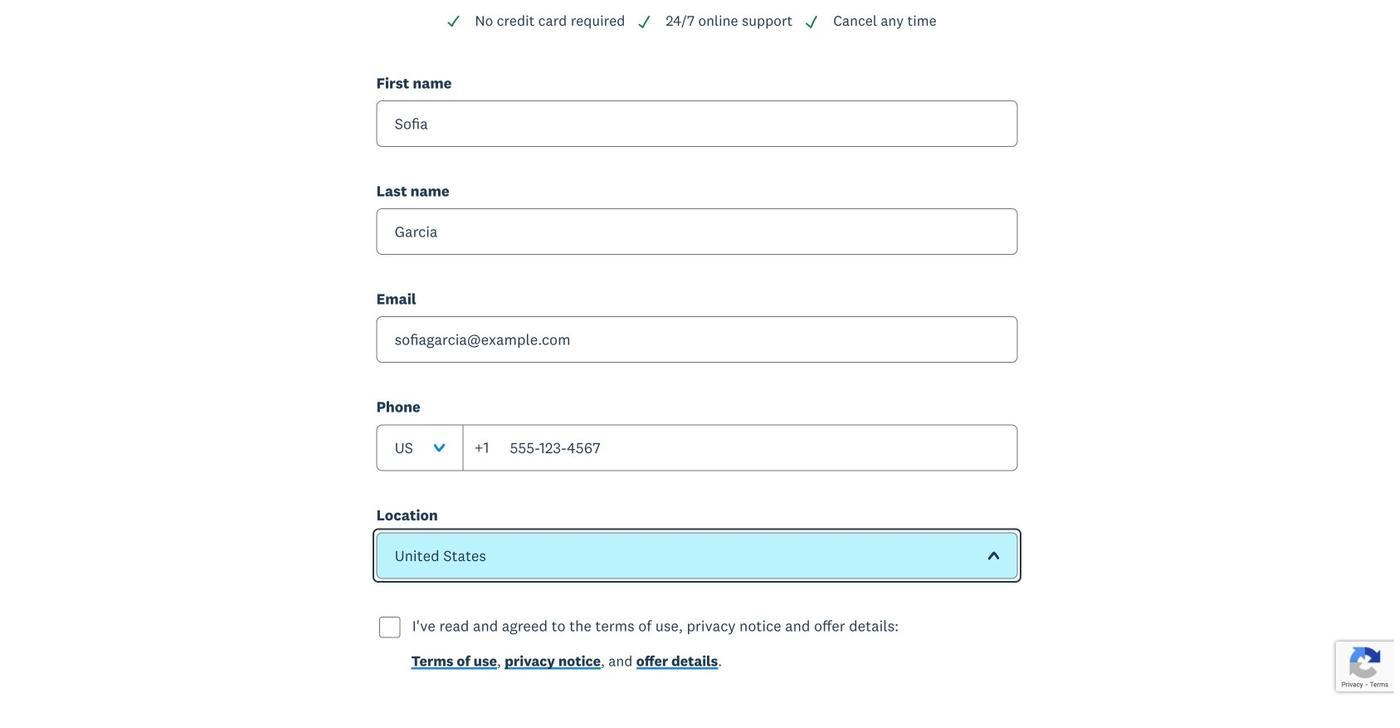 Task type: locate. For each thing, give the bounding box(es) containing it.
Last name text field
[[376, 208, 1018, 255]]

Email email field
[[376, 316, 1018, 363]]

First name text field
[[376, 100, 1018, 147]]



Task type: describe. For each thing, give the bounding box(es) containing it.
Phone text field
[[463, 424, 1018, 471]]



Task type: vqa. For each thing, say whether or not it's contained in the screenshot.
bottom 'bookkeepers'
no



